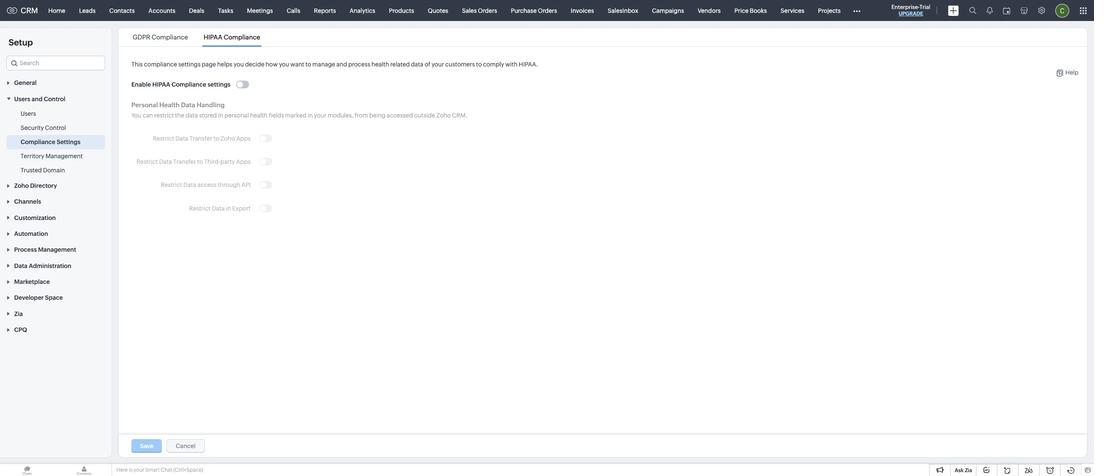 Task type: vqa. For each thing, say whether or not it's contained in the screenshot.
USERS AND CONTROL region
yes



Task type: locate. For each thing, give the bounding box(es) containing it.
1 vertical spatial control
[[45, 124, 66, 131]]

hipaa compliance
[[204, 34, 260, 41]]

1 vertical spatial hipaa
[[152, 81, 170, 88]]

space
[[45, 295, 63, 302]]

1 vertical spatial settings
[[208, 81, 231, 88]]

setup
[[9, 37, 33, 47]]

manage
[[313, 61, 335, 68]]

sales orders link
[[455, 0, 504, 21]]

projects link
[[811, 0, 848, 21]]

1 vertical spatial zia
[[965, 468, 972, 474]]

zia up cpq
[[14, 311, 23, 318]]

deals link
[[182, 0, 211, 21]]

you
[[234, 61, 244, 68], [279, 61, 289, 68]]

0 horizontal spatial you
[[234, 61, 244, 68]]

None field
[[6, 56, 105, 70]]

purchase
[[511, 7, 537, 14]]

2 orders from the left
[[538, 7, 557, 14]]

users up users link
[[14, 96, 30, 103]]

users inside region
[[21, 110, 36, 117]]

you right helps on the top
[[234, 61, 244, 68]]

profile image
[[1056, 4, 1069, 17]]

0 vertical spatial users
[[14, 96, 30, 103]]

services link
[[774, 0, 811, 21]]

gdpr
[[133, 34, 150, 41]]

invoices link
[[564, 0, 601, 21]]

hipaa compliance link
[[202, 34, 262, 41]]

data administration button
[[0, 258, 112, 274]]

1 you from the left
[[234, 61, 244, 68]]

zia button
[[0, 306, 112, 322]]

control inside dropdown button
[[44, 96, 65, 103]]

services
[[781, 7, 805, 14]]

tasks link
[[211, 0, 240, 21]]

settings down helps on the top
[[208, 81, 231, 88]]

1 horizontal spatial orders
[[538, 7, 557, 14]]

hipaa.
[[519, 61, 538, 68]]

users for users
[[21, 110, 36, 117]]

salesinbox link
[[601, 0, 645, 21]]

1 vertical spatial management
[[38, 247, 76, 254]]

price
[[735, 7, 749, 14]]

management inside users and control region
[[46, 153, 83, 160]]

control inside region
[[45, 124, 66, 131]]

settings
[[57, 139, 80, 145]]

control
[[44, 96, 65, 103], [45, 124, 66, 131]]

search element
[[964, 0, 982, 21]]

to left comply
[[476, 61, 482, 68]]

to right want
[[306, 61, 311, 68]]

control down general dropdown button at top
[[44, 96, 65, 103]]

how
[[266, 61, 278, 68]]

customers
[[445, 61, 475, 68]]

process
[[348, 61, 370, 68]]

1 horizontal spatial your
[[432, 61, 444, 68]]

control up the compliance settings
[[45, 124, 66, 131]]

your right "of"
[[432, 61, 444, 68]]

and left process
[[337, 61, 347, 68]]

purchase orders link
[[504, 0, 564, 21]]

decide
[[245, 61, 264, 68]]

accounts link
[[142, 0, 182, 21]]

0 vertical spatial management
[[46, 153, 83, 160]]

2 you from the left
[[279, 61, 289, 68]]

1 vertical spatial your
[[134, 468, 144, 474]]

0 horizontal spatial orders
[[478, 7, 497, 14]]

1 horizontal spatial settings
[[208, 81, 231, 88]]

here is your smart chat (ctrl+space)
[[116, 468, 203, 474]]

users inside dropdown button
[[14, 96, 30, 103]]

management inside 'dropdown button'
[[38, 247, 76, 254]]

1 vertical spatial and
[[32, 96, 42, 103]]

home link
[[41, 0, 72, 21]]

territory management
[[21, 153, 83, 160]]

security
[[21, 124, 44, 131]]

analytics
[[350, 7, 375, 14]]

users
[[14, 96, 30, 103], [21, 110, 36, 117]]

calendar image
[[1003, 7, 1011, 14]]

search image
[[969, 7, 977, 14]]

orders right the sales
[[478, 7, 497, 14]]

leads
[[79, 7, 96, 14]]

to
[[306, 61, 311, 68], [476, 61, 482, 68]]

automation
[[14, 231, 48, 238]]

0 vertical spatial and
[[337, 61, 347, 68]]

directory
[[30, 183, 57, 189]]

2 to from the left
[[476, 61, 482, 68]]

zia inside zia dropdown button
[[14, 311, 23, 318]]

users up security
[[21, 110, 36, 117]]

zia right ask at the right bottom of page
[[965, 468, 972, 474]]

0 horizontal spatial zia
[[14, 311, 23, 318]]

and up users link
[[32, 96, 42, 103]]

1 horizontal spatial you
[[279, 61, 289, 68]]

calls link
[[280, 0, 307, 21]]

compliance settings link
[[21, 138, 80, 146]]

chats image
[[0, 465, 54, 477]]

is
[[129, 468, 133, 474]]

1 horizontal spatial to
[[476, 61, 482, 68]]

compliance up decide
[[224, 34, 260, 41]]

orders right purchase
[[538, 7, 557, 14]]

ask zia
[[955, 468, 972, 474]]

channels button
[[0, 194, 112, 210]]

orders for sales orders
[[478, 7, 497, 14]]

compliance down "security control"
[[21, 139, 55, 145]]

0 vertical spatial hipaa
[[204, 34, 222, 41]]

your right is
[[134, 468, 144, 474]]

1 vertical spatial users
[[21, 110, 36, 117]]

leads link
[[72, 0, 102, 21]]

1 horizontal spatial hipaa
[[204, 34, 222, 41]]

and
[[337, 61, 347, 68], [32, 96, 42, 103]]

upgrade
[[899, 11, 923, 17]]

smart
[[145, 468, 160, 474]]

zia
[[14, 311, 23, 318], [965, 468, 972, 474]]

0 vertical spatial control
[[44, 96, 65, 103]]

general
[[14, 80, 37, 86]]

0 horizontal spatial your
[[134, 468, 144, 474]]

0 horizontal spatial to
[[306, 61, 311, 68]]

0 vertical spatial settings
[[178, 61, 201, 68]]

marketplace
[[14, 279, 50, 286]]

users link
[[21, 109, 36, 118]]

zoho directory
[[14, 183, 57, 189]]

process management
[[14, 247, 76, 254]]

trusted domain
[[21, 167, 65, 174]]

signals image
[[987, 7, 993, 14]]

you right how
[[279, 61, 289, 68]]

hipaa right enable
[[152, 81, 170, 88]]

0 horizontal spatial and
[[32, 96, 42, 103]]

management
[[46, 153, 83, 160], [38, 247, 76, 254]]

0 horizontal spatial hipaa
[[152, 81, 170, 88]]

0 vertical spatial your
[[432, 61, 444, 68]]

ask
[[955, 468, 964, 474]]

enterprise-trial upgrade
[[892, 4, 931, 17]]

management down settings
[[46, 153, 83, 160]]

hipaa up page
[[204, 34, 222, 41]]

management for process management
[[38, 247, 76, 254]]

settings left page
[[178, 61, 201, 68]]

products
[[389, 7, 414, 14]]

trusted
[[21, 167, 42, 174]]

gdpr compliance
[[133, 34, 188, 41]]

0 vertical spatial zia
[[14, 311, 23, 318]]

analytics link
[[343, 0, 382, 21]]

1 orders from the left
[[478, 7, 497, 14]]

management up data administration dropdown button
[[38, 247, 76, 254]]

automation button
[[0, 226, 112, 242]]

create menu image
[[948, 5, 959, 16]]

your
[[432, 61, 444, 68], [134, 468, 144, 474]]

products link
[[382, 0, 421, 21]]

of
[[425, 61, 431, 68]]



Task type: describe. For each thing, give the bounding box(es) containing it.
and inside "users and control" dropdown button
[[32, 96, 42, 103]]

enable
[[131, 81, 151, 88]]

1 horizontal spatial and
[[337, 61, 347, 68]]

enterprise-
[[892, 4, 920, 10]]

purchase orders
[[511, 7, 557, 14]]

contacts
[[109, 7, 135, 14]]

users and control
[[14, 96, 65, 103]]

zoho directory button
[[0, 178, 112, 194]]

administration
[[29, 263, 71, 270]]

calls
[[287, 7, 300, 14]]

quotes link
[[421, 0, 455, 21]]

Search text field
[[7, 56, 105, 70]]

trial
[[920, 4, 931, 10]]

crm
[[21, 6, 38, 15]]

Other Modules field
[[848, 4, 866, 17]]

profile element
[[1051, 0, 1075, 21]]

1 to from the left
[[306, 61, 311, 68]]

price books link
[[728, 0, 774, 21]]

deals
[[189, 7, 204, 14]]

0 horizontal spatial settings
[[178, 61, 201, 68]]

customization button
[[0, 210, 112, 226]]

cpq
[[14, 327, 27, 334]]

reports link
[[307, 0, 343, 21]]

home
[[48, 7, 65, 14]]

campaigns
[[652, 7, 684, 14]]

sales
[[462, 7, 477, 14]]

security control
[[21, 124, 66, 131]]

meetings
[[247, 7, 273, 14]]

salesinbox
[[608, 7, 638, 14]]

users and control region
[[0, 107, 112, 178]]

customization
[[14, 215, 56, 222]]

developer space button
[[0, 290, 112, 306]]

vendors link
[[691, 0, 728, 21]]

sales orders
[[462, 7, 497, 14]]

projects
[[818, 7, 841, 14]]

compliance down page
[[172, 81, 206, 88]]

help
[[1066, 69, 1079, 76]]

users for users and control
[[14, 96, 30, 103]]

1 horizontal spatial zia
[[965, 468, 972, 474]]

gdpr compliance link
[[131, 34, 189, 41]]

data administration
[[14, 263, 71, 270]]

compliance settings
[[21, 139, 80, 145]]

books
[[750, 7, 767, 14]]

contacts image
[[57, 465, 111, 477]]

territory
[[21, 153, 44, 160]]

tasks
[[218, 7, 233, 14]]

compliance inside users and control region
[[21, 139, 55, 145]]

invoices
[[571, 7, 594, 14]]

orders for purchase orders
[[538, 7, 557, 14]]

with
[[506, 61, 518, 68]]

compliance
[[144, 61, 177, 68]]

comply
[[483, 61, 504, 68]]

vendors
[[698, 7, 721, 14]]

this
[[131, 61, 143, 68]]

quotes
[[428, 7, 448, 14]]

developer
[[14, 295, 44, 302]]

compliance down accounts link
[[152, 34, 188, 41]]

this compliance settings page helps you decide how you want to manage and process health related data of your customers to comply with hipaa.
[[131, 61, 538, 68]]

data
[[411, 61, 424, 68]]

domain
[[43, 167, 65, 174]]

meetings link
[[240, 0, 280, 21]]

helps
[[217, 61, 232, 68]]

chat
[[161, 468, 172, 474]]

process management button
[[0, 242, 112, 258]]

users and control button
[[0, 91, 112, 107]]

here
[[116, 468, 128, 474]]

create menu element
[[943, 0, 964, 21]]

enable hipaa compliance settings
[[131, 81, 231, 88]]

channels
[[14, 199, 41, 205]]

price books
[[735, 7, 767, 14]]

health
[[372, 61, 389, 68]]

related
[[390, 61, 410, 68]]

(ctrl+space)
[[173, 468, 203, 474]]

signals element
[[982, 0, 998, 21]]

trusted domain link
[[21, 166, 65, 175]]

developer space
[[14, 295, 63, 302]]

zoho
[[14, 183, 29, 189]]

want
[[290, 61, 304, 68]]

security control link
[[21, 124, 66, 132]]

contacts link
[[102, 0, 142, 21]]

accounts
[[149, 7, 175, 14]]

management for territory management
[[46, 153, 83, 160]]

marketplace button
[[0, 274, 112, 290]]

cpq button
[[0, 322, 112, 338]]



